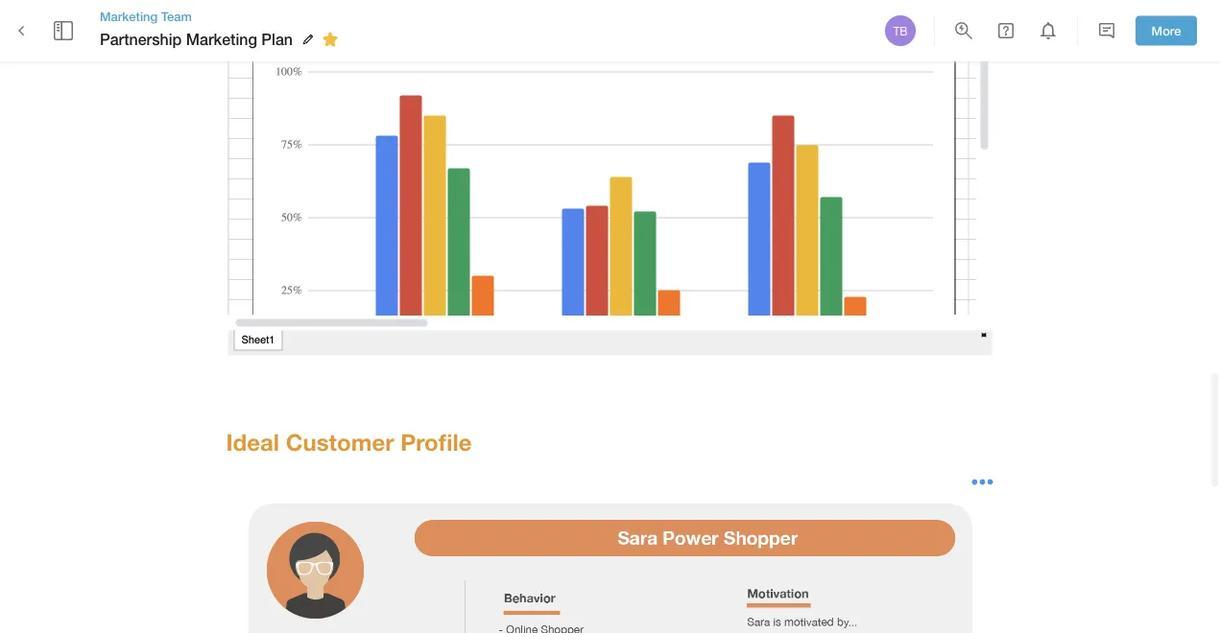 Task type: locate. For each thing, give the bounding box(es) containing it.
marketing up partnership
[[100, 9, 158, 23]]

partnership marketing plan
[[100, 30, 293, 48]]

0 vertical spatial marketing
[[100, 9, 158, 23]]

profile
[[401, 429, 472, 456]]

tb button
[[883, 12, 919, 49]]

0 horizontal spatial marketing
[[100, 9, 158, 23]]

more
[[1152, 23, 1182, 38]]

marketing down marketing team link
[[186, 30, 257, 48]]

1 horizontal spatial marketing
[[186, 30, 257, 48]]

plan
[[262, 30, 293, 48]]

remove favorite image
[[319, 28, 342, 51]]

marketing
[[100, 9, 158, 23], [186, 30, 257, 48]]



Task type: vqa. For each thing, say whether or not it's contained in the screenshot.
versions.
no



Task type: describe. For each thing, give the bounding box(es) containing it.
marketing team
[[100, 9, 192, 23]]

ideal customer profile
[[226, 429, 472, 456]]

team
[[161, 9, 192, 23]]

1 vertical spatial marketing
[[186, 30, 257, 48]]

marketing team link
[[100, 8, 345, 25]]

tb
[[894, 24, 908, 37]]

ideal
[[226, 429, 279, 456]]

customer
[[286, 429, 394, 456]]

more button
[[1136, 16, 1198, 46]]

partnership
[[100, 30, 182, 48]]



